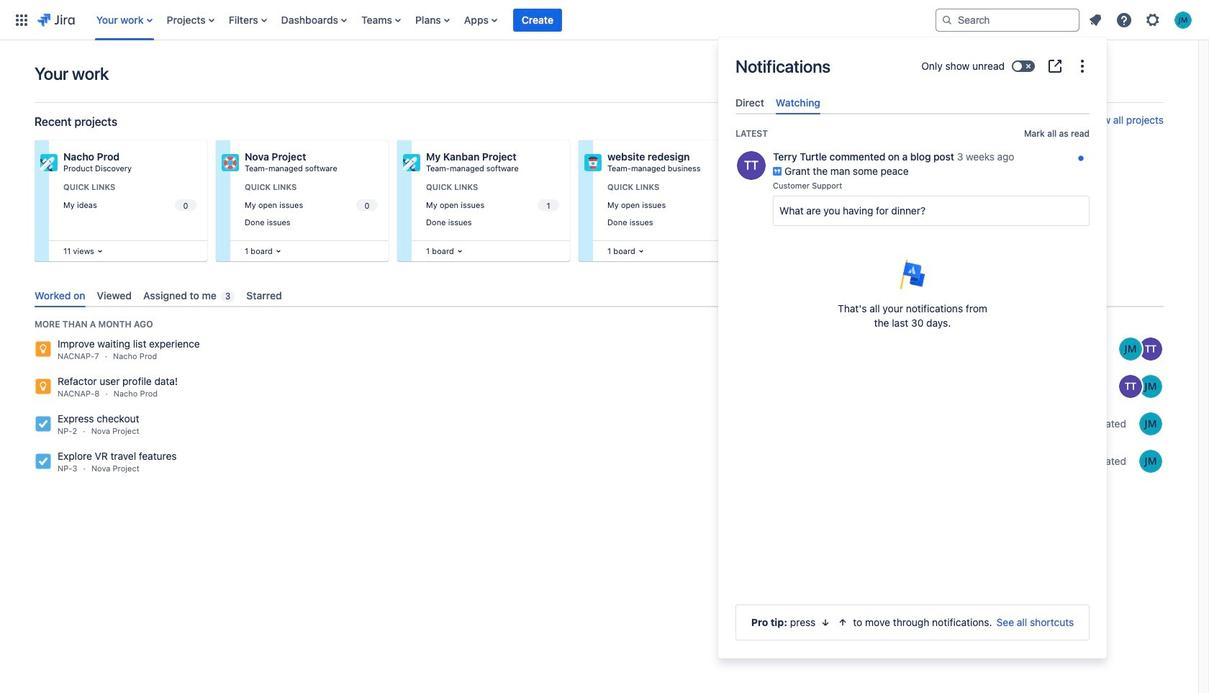 Task type: describe. For each thing, give the bounding box(es) containing it.
arrow up image
[[837, 617, 849, 628]]

more image
[[1074, 58, 1091, 75]]

notifications image
[[1087, 11, 1104, 28]]

2 avatar group element from the top
[[1118, 374, 1164, 400]]

board image
[[94, 245, 106, 257]]

0 horizontal spatial list
[[89, 0, 924, 40]]

your profile and settings image
[[1175, 11, 1192, 28]]

1 vertical spatial tab list
[[29, 284, 1164, 307]]

3 board image from the left
[[635, 245, 647, 257]]



Task type: vqa. For each thing, say whether or not it's contained in the screenshot.
group
no



Task type: locate. For each thing, give the bounding box(es) containing it.
settings image
[[1145, 11, 1162, 28]]

1 board image from the left
[[273, 245, 284, 257]]

1 horizontal spatial list
[[1083, 7, 1201, 33]]

dialog
[[718, 37, 1107, 659]]

list
[[89, 0, 924, 40], [1083, 7, 1201, 33]]

appswitcher icon image
[[13, 11, 30, 28]]

list item
[[513, 0, 562, 40]]

search image
[[942, 14, 953, 26]]

0 vertical spatial avatar group element
[[1118, 336, 1164, 362]]

arrow down image
[[820, 617, 832, 628]]

0 vertical spatial tab list
[[730, 91, 1096, 115]]

2 board image from the left
[[454, 245, 466, 257]]

2 horizontal spatial board image
[[635, 245, 647, 257]]

board image
[[273, 245, 284, 257], [454, 245, 466, 257], [635, 245, 647, 257]]

tab list
[[730, 91, 1096, 115], [29, 284, 1164, 307]]

help image
[[1116, 11, 1133, 28]]

None search field
[[936, 8, 1080, 31]]

primary element
[[9, 0, 924, 40]]

more information about this user image
[[736, 150, 767, 182]]

1 horizontal spatial board image
[[454, 245, 466, 257]]

0 horizontal spatial board image
[[273, 245, 284, 257]]

jira image
[[37, 11, 75, 28], [37, 11, 75, 28]]

open notifications in a new tab image
[[1047, 58, 1064, 75]]

banner
[[0, 0, 1209, 40]]

avatar group element
[[1118, 336, 1164, 362], [1118, 374, 1164, 400]]

1 avatar group element from the top
[[1118, 336, 1164, 362]]

Search field
[[936, 8, 1080, 31]]

1 vertical spatial avatar group element
[[1118, 374, 1164, 400]]



